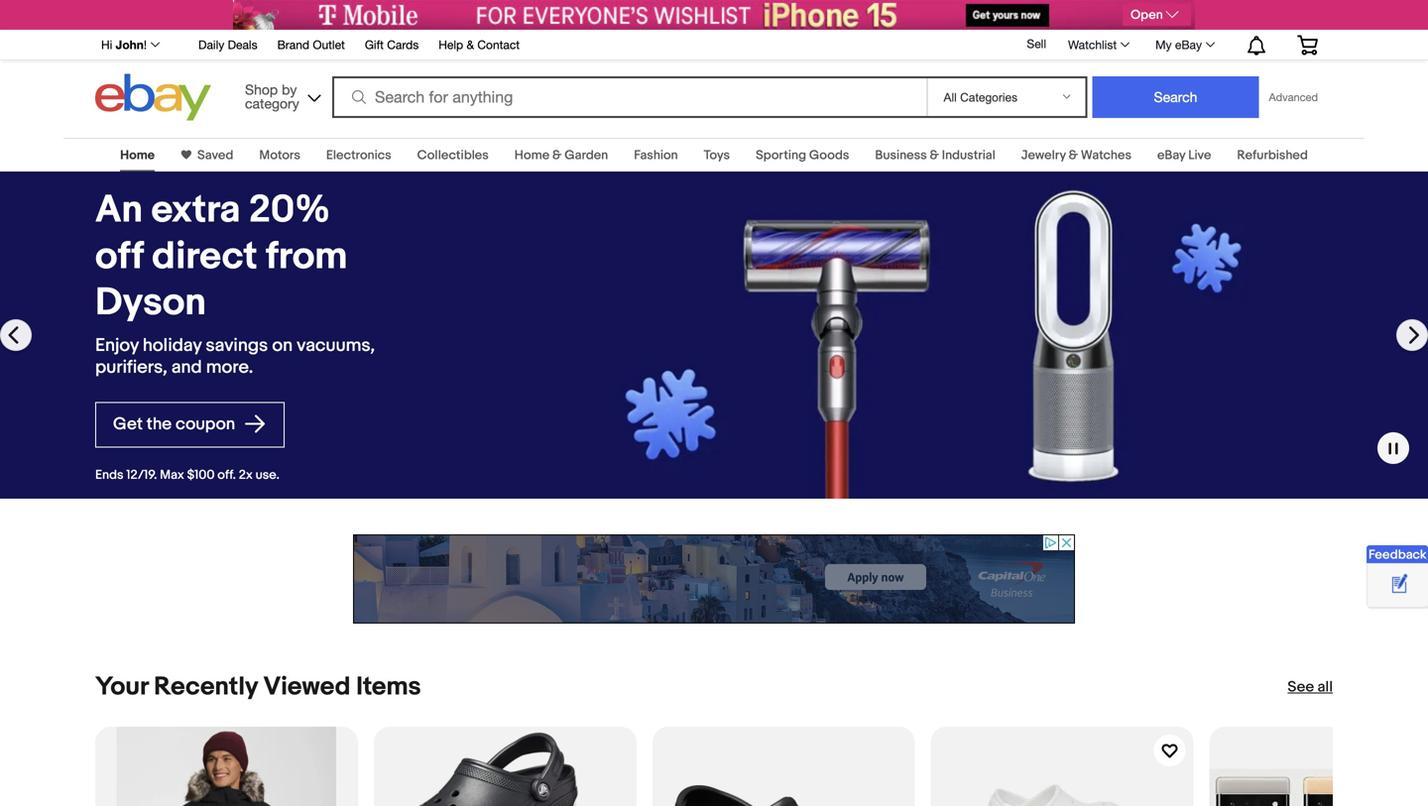 Task type: vqa. For each thing, say whether or not it's contained in the screenshot.
YOUR RECENTLY VIEWED ITEMS
yes



Task type: describe. For each thing, give the bounding box(es) containing it.
enjoy
[[95, 335, 139, 357]]

on
[[272, 335, 293, 357]]

ebay live link
[[1158, 148, 1212, 163]]

by
[[282, 81, 297, 98]]

your recently viewed items link
[[95, 672, 421, 703]]

extra
[[151, 188, 241, 234]]

fashion
[[634, 148, 678, 163]]

sporting goods
[[756, 148, 850, 163]]

my ebay
[[1156, 38, 1202, 52]]

home for home & garden
[[515, 148, 550, 163]]

ebay inside account navigation
[[1176, 38, 1202, 52]]

industrial
[[942, 148, 996, 163]]

!
[[144, 38, 147, 52]]

business
[[875, 148, 927, 163]]

feedback
[[1369, 548, 1427, 563]]

motors link
[[259, 148, 300, 163]]

ebay inside an extra 20% off direct from dyson "main content"
[[1158, 148, 1186, 163]]

fashion link
[[634, 148, 678, 163]]

john
[[116, 38, 144, 52]]

advanced
[[1269, 91, 1318, 104]]

brand outlet
[[277, 38, 345, 52]]

get
[[113, 414, 143, 435]]

daily deals
[[198, 38, 258, 52]]

purifiers,
[[95, 357, 167, 378]]

gift cards link
[[365, 35, 419, 57]]

your recently viewed items
[[95, 672, 421, 703]]

holiday
[[143, 335, 202, 357]]

get the coupon link
[[95, 402, 285, 448]]

12/19.
[[126, 468, 157, 483]]

your
[[95, 672, 148, 703]]

electronics
[[326, 148, 392, 163]]

none submit inside shop by category banner
[[1093, 76, 1259, 118]]

see all link
[[1288, 678, 1333, 697]]

dyson
[[95, 280, 206, 326]]

& for help
[[467, 38, 474, 52]]

brand outlet link
[[277, 35, 345, 57]]

ebay live
[[1158, 148, 1212, 163]]

electronics link
[[326, 148, 392, 163]]

watchlist
[[1068, 38, 1117, 52]]

0 vertical spatial advertisement region
[[233, 0, 1195, 30]]

open
[[1131, 7, 1163, 23]]

hi
[[101, 38, 112, 52]]

outlet
[[313, 38, 345, 52]]

ends
[[95, 468, 124, 483]]

viewed
[[263, 672, 351, 703]]

home for home
[[120, 148, 155, 163]]

$100
[[187, 468, 215, 483]]

ends 12/19. max $100 off. 2x use.
[[95, 468, 280, 483]]

jewelry & watches link
[[1022, 148, 1132, 163]]

advertisement region inside an extra 20% off direct from dyson "main content"
[[353, 535, 1075, 624]]

daily
[[198, 38, 224, 52]]

hi john !
[[101, 38, 147, 52]]

use.
[[256, 468, 280, 483]]

recently
[[154, 672, 258, 703]]

toys link
[[704, 148, 730, 163]]

home & garden
[[515, 148, 608, 163]]

your shopping cart image
[[1297, 35, 1319, 55]]

see all
[[1288, 679, 1333, 696]]

goods
[[809, 148, 850, 163]]

off
[[95, 234, 143, 280]]



Task type: locate. For each thing, give the bounding box(es) containing it.
garden
[[565, 148, 608, 163]]

saved
[[197, 148, 234, 163]]

live
[[1189, 148, 1212, 163]]

brand
[[277, 38, 310, 52]]

watchlist link
[[1058, 33, 1139, 57]]

motors
[[259, 148, 300, 163]]

&
[[467, 38, 474, 52], [553, 148, 562, 163], [930, 148, 939, 163], [1069, 148, 1078, 163]]

from
[[266, 234, 348, 280]]

& right business at the top right of page
[[930, 148, 939, 163]]

business & industrial
[[875, 148, 996, 163]]

off.
[[217, 468, 236, 483]]

ebay
[[1176, 38, 1202, 52], [1158, 148, 1186, 163]]

all
[[1318, 679, 1333, 696]]

an
[[95, 188, 143, 234]]

Search for anything text field
[[335, 78, 923, 116]]

category
[[245, 95, 299, 112]]

1 vertical spatial advertisement region
[[353, 535, 1075, 624]]

toys
[[704, 148, 730, 163]]

vacuums,
[[297, 335, 375, 357]]

20%
[[249, 188, 331, 234]]

advertisement region
[[233, 0, 1195, 30], [353, 535, 1075, 624]]

home up an
[[120, 148, 155, 163]]

sporting goods link
[[756, 148, 850, 163]]

home
[[120, 148, 155, 163], [515, 148, 550, 163]]

saved link
[[192, 148, 234, 163]]

& right jewelry
[[1069, 148, 1078, 163]]

refurbished
[[1237, 148, 1308, 163]]

account navigation
[[90, 29, 1333, 61]]

1 home from the left
[[120, 148, 155, 163]]

the
[[147, 414, 172, 435]]

sell link
[[1018, 37, 1056, 51]]

deals
[[228, 38, 258, 52]]

& for business
[[930, 148, 939, 163]]

my
[[1156, 38, 1172, 52]]

0 vertical spatial ebay
[[1176, 38, 1202, 52]]

my ebay link
[[1145, 33, 1224, 57]]

help
[[439, 38, 463, 52]]

gift cards
[[365, 38, 419, 52]]

help & contact link
[[439, 35, 520, 57]]

2x
[[239, 468, 253, 483]]

2 home from the left
[[515, 148, 550, 163]]

1 horizontal spatial home
[[515, 148, 550, 163]]

None submit
[[1093, 76, 1259, 118]]

an extra 20% off direct from dyson link
[[95, 188, 381, 327]]

coupon
[[176, 414, 235, 435]]

savings
[[206, 335, 268, 357]]

& right "help"
[[467, 38, 474, 52]]

ebay left "live"
[[1158, 148, 1186, 163]]

an extra 20% off direct from dyson enjoy holiday savings on vacuums, purifiers, and more.
[[95, 188, 375, 378]]

open button
[[1123, 4, 1191, 26]]

& left garden
[[553, 148, 562, 163]]

daily deals link
[[198, 35, 258, 57]]

more.
[[206, 357, 253, 378]]

an extra 20% off direct from dyson main content
[[0, 126, 1429, 807]]

sell
[[1027, 37, 1047, 51]]

shop
[[245, 81, 278, 98]]

gift
[[365, 38, 384, 52]]

home left garden
[[515, 148, 550, 163]]

shop by category banner
[[90, 29, 1333, 126]]

& inside account navigation
[[467, 38, 474, 52]]

business & industrial link
[[875, 148, 996, 163]]

shop by category button
[[236, 74, 325, 117]]

jewelry
[[1022, 148, 1066, 163]]

collectibles link
[[417, 148, 489, 163]]

watches
[[1081, 148, 1132, 163]]

direct
[[152, 234, 258, 280]]

jewelry & watches
[[1022, 148, 1132, 163]]

cards
[[387, 38, 419, 52]]

see
[[1288, 679, 1315, 696]]

max
[[160, 468, 184, 483]]

home & garden link
[[515, 148, 608, 163]]

ebay right the my
[[1176, 38, 1202, 52]]

0 horizontal spatial home
[[120, 148, 155, 163]]

help & contact
[[439, 38, 520, 52]]

& for jewelry
[[1069, 148, 1078, 163]]

sporting
[[756, 148, 807, 163]]

shop by category
[[245, 81, 299, 112]]

refurbished link
[[1237, 148, 1308, 163]]

items
[[356, 672, 421, 703]]

get the coupon
[[113, 414, 239, 435]]

& for home
[[553, 148, 562, 163]]

contact
[[478, 38, 520, 52]]

and
[[171, 357, 202, 378]]

advanced link
[[1259, 77, 1328, 117]]

collectibles
[[417, 148, 489, 163]]

1 vertical spatial ebay
[[1158, 148, 1186, 163]]



